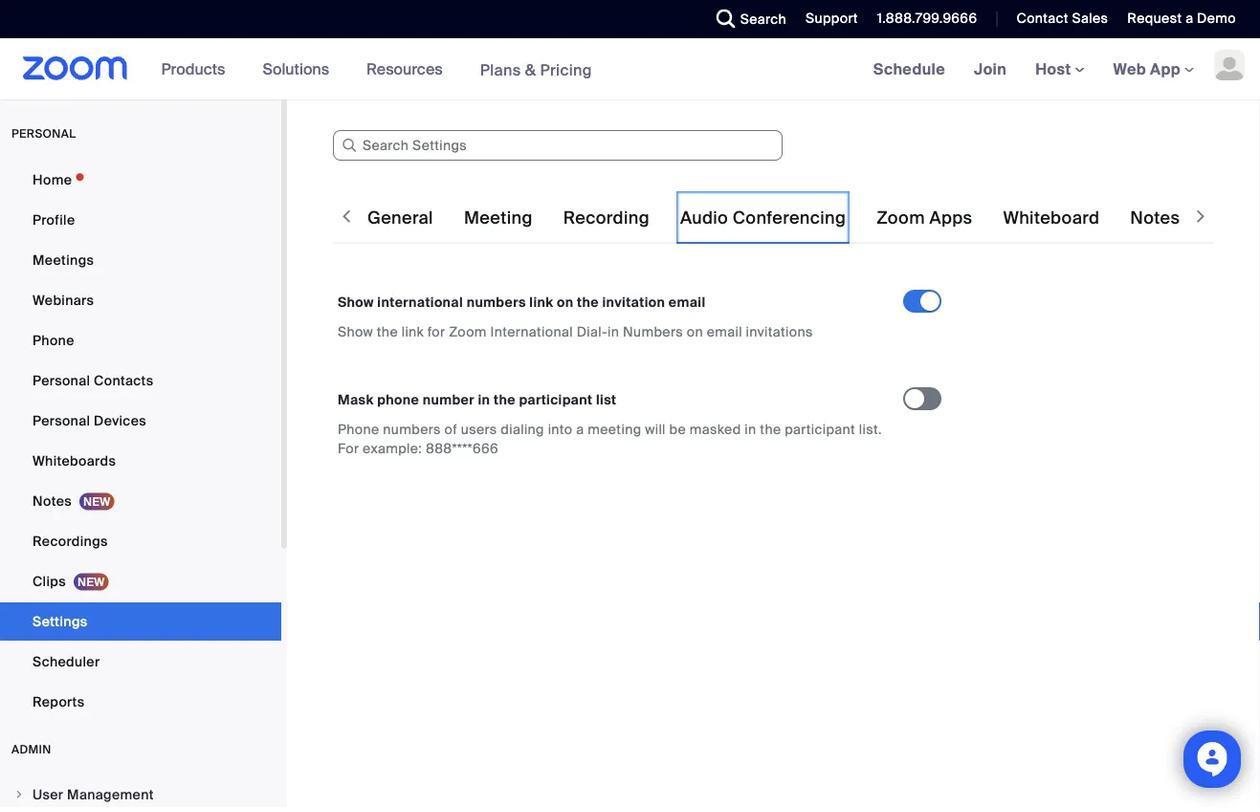 Task type: locate. For each thing, give the bounding box(es) containing it.
0 vertical spatial zoom
[[877, 207, 925, 229]]

personal contacts
[[33, 372, 154, 390]]

recordings
[[33, 533, 108, 550]]

personal devices
[[33, 412, 146, 430]]

reports link
[[0, 683, 281, 722]]

in
[[608, 323, 620, 341], [478, 391, 490, 409], [745, 421, 757, 438]]

masked
[[690, 421, 741, 438]]

0 horizontal spatial participant
[[519, 391, 593, 409]]

plans & pricing link
[[480, 60, 592, 80], [480, 60, 592, 80]]

resources
[[367, 59, 443, 79]]

0 horizontal spatial email
[[669, 293, 706, 311]]

link up international
[[530, 293, 554, 311]]

1 horizontal spatial notes
[[1131, 207, 1180, 229]]

0 vertical spatial on
[[557, 293, 574, 311]]

0 vertical spatial show
[[338, 293, 374, 311]]

1 vertical spatial numbers
[[383, 421, 441, 438]]

1 vertical spatial show
[[338, 323, 373, 341]]

banner
[[0, 38, 1260, 101]]

webinars
[[33, 291, 94, 309]]

number
[[423, 391, 475, 409]]

plans
[[480, 60, 521, 80]]

0 vertical spatial numbers
[[467, 293, 526, 311]]

audio conferencing
[[680, 207, 846, 229]]

admin
[[11, 743, 51, 758]]

personal up personal devices
[[33, 372, 90, 390]]

1 horizontal spatial zoom
[[877, 207, 925, 229]]

show left international
[[338, 293, 374, 311]]

request a demo
[[1128, 10, 1237, 27]]

product information navigation
[[147, 38, 607, 101]]

0 vertical spatial personal
[[33, 372, 90, 390]]

1 vertical spatial notes
[[33, 492, 72, 510]]

mask
[[338, 391, 374, 409]]

phone inside phone numbers of users dialing into a meeting will be masked in the participant list. for example: 888****666
[[338, 421, 380, 438]]

0 horizontal spatial link
[[402, 323, 424, 341]]

a
[[1186, 10, 1194, 27], [576, 421, 584, 438]]

email up numbers
[[669, 293, 706, 311]]

numbers inside phone numbers of users dialing into a meeting will be masked in the participant list. for example: 888****666
[[383, 421, 441, 438]]

1 show from the top
[[338, 293, 374, 311]]

personal for personal contacts
[[33, 372, 90, 390]]

1 vertical spatial in
[[478, 391, 490, 409]]

0 horizontal spatial numbers
[[383, 421, 441, 438]]

the
[[577, 293, 599, 311], [377, 323, 398, 341], [494, 391, 516, 409], [760, 421, 781, 438]]

conferencing
[[733, 207, 846, 229]]

1 vertical spatial a
[[576, 421, 584, 438]]

webinars link
[[0, 281, 281, 320]]

audio
[[680, 207, 728, 229]]

support link
[[792, 0, 863, 38], [806, 10, 858, 27]]

1 vertical spatial link
[[402, 323, 424, 341]]

zoom left apps
[[877, 207, 925, 229]]

0 horizontal spatial phone
[[33, 332, 74, 349]]

2 personal from the top
[[33, 412, 90, 430]]

notes left 'scroll right' icon
[[1131, 207, 1180, 229]]

products button
[[161, 38, 234, 100]]

0 vertical spatial email
[[669, 293, 706, 311]]

1 horizontal spatial participant
[[785, 421, 856, 438]]

personal menu menu
[[0, 161, 281, 724]]

1 horizontal spatial link
[[530, 293, 554, 311]]

1 horizontal spatial a
[[1186, 10, 1194, 27]]

1 vertical spatial personal
[[33, 412, 90, 430]]

reports
[[33, 693, 85, 711]]

join link
[[960, 38, 1021, 100]]

email left invitations
[[707, 323, 743, 341]]

a left demo
[[1186, 10, 1194, 27]]

show for show the link for zoom international dial-in numbers on email invitations
[[338, 323, 373, 341]]

1 vertical spatial phone
[[338, 421, 380, 438]]

&
[[525, 60, 536, 80]]

0 vertical spatial link
[[530, 293, 554, 311]]

personal for personal devices
[[33, 412, 90, 430]]

personal inside personal contacts link
[[33, 372, 90, 390]]

users
[[461, 421, 497, 438]]

show for show international numbers link on the invitation email
[[338, 293, 374, 311]]

phone for phone
[[33, 332, 74, 349]]

numbers up example:
[[383, 421, 441, 438]]

solutions
[[263, 59, 329, 79]]

1 vertical spatial participant
[[785, 421, 856, 438]]

in up users
[[478, 391, 490, 409]]

home link
[[0, 161, 281, 199]]

1 personal from the top
[[33, 372, 90, 390]]

notes
[[1131, 207, 1180, 229], [33, 492, 72, 510]]

0 vertical spatial phone
[[33, 332, 74, 349]]

personal up whiteboards
[[33, 412, 90, 430]]

phone up for
[[338, 421, 380, 438]]

in down invitation
[[608, 323, 620, 341]]

in right masked
[[745, 421, 757, 438]]

participant up into
[[519, 391, 593, 409]]

profile link
[[0, 201, 281, 239]]

0 vertical spatial notes
[[1131, 207, 1180, 229]]

whiteboard
[[1003, 207, 1100, 229]]

phone
[[377, 391, 419, 409]]

right image
[[13, 790, 25, 801]]

schedule
[[874, 59, 946, 79]]

2 vertical spatial in
[[745, 421, 757, 438]]

phone inside personal menu menu
[[33, 332, 74, 349]]

on up "show the link for zoom international dial-in numbers on email invitations"
[[557, 293, 574, 311]]

into
[[548, 421, 573, 438]]

be
[[670, 421, 686, 438]]

zoom right for
[[449, 323, 487, 341]]

show
[[338, 293, 374, 311], [338, 323, 373, 341]]

1 horizontal spatial in
[[608, 323, 620, 341]]

zoom
[[877, 207, 925, 229], [449, 323, 487, 341]]

notes inside notes link
[[33, 492, 72, 510]]

contact
[[1017, 10, 1069, 27]]

personal
[[33, 372, 90, 390], [33, 412, 90, 430]]

participant inside phone numbers of users dialing into a meeting will be masked in the participant list. for example: 888****666
[[785, 421, 856, 438]]

contacts
[[94, 372, 154, 390]]

banner containing products
[[0, 38, 1260, 101]]

recording
[[563, 207, 650, 229]]

for
[[428, 323, 445, 341]]

phone
[[33, 332, 74, 349], [338, 421, 380, 438]]

list.
[[859, 421, 882, 438]]

zoom inside tabs of my account settings page tab list
[[877, 207, 925, 229]]

1 vertical spatial zoom
[[449, 323, 487, 341]]

list
[[596, 391, 617, 409]]

1 horizontal spatial phone
[[338, 421, 380, 438]]

personal inside 'personal devices' link
[[33, 412, 90, 430]]

the up dialing
[[494, 391, 516, 409]]

the right masked
[[760, 421, 781, 438]]

profile picture image
[[1215, 50, 1245, 80]]

Search Settings text field
[[333, 130, 783, 161]]

on
[[557, 293, 574, 311], [687, 323, 703, 341]]

email
[[669, 293, 706, 311], [707, 323, 743, 341]]

link left for
[[402, 323, 424, 341]]

phone link
[[0, 322, 281, 360]]

phone for phone numbers of users dialing into a meeting will be masked in the participant list. for example: 888****666
[[338, 421, 380, 438]]

0 horizontal spatial notes
[[33, 492, 72, 510]]

search button
[[702, 0, 792, 38]]

2 horizontal spatial in
[[745, 421, 757, 438]]

request a demo link
[[1113, 0, 1260, 38], [1128, 10, 1237, 27]]

0 horizontal spatial in
[[478, 391, 490, 409]]

host
[[1036, 59, 1075, 79]]

show international numbers link on the invitation email
[[338, 293, 706, 311]]

notes up recordings
[[33, 492, 72, 510]]

participant left list.
[[785, 421, 856, 438]]

on right numbers
[[687, 323, 703, 341]]

1 horizontal spatial on
[[687, 323, 703, 341]]

the up dial-
[[577, 293, 599, 311]]

meetings
[[33, 251, 94, 269]]

0 horizontal spatial a
[[576, 421, 584, 438]]

join
[[974, 59, 1007, 79]]

phone down webinars
[[33, 332, 74, 349]]

participant
[[519, 391, 593, 409], [785, 421, 856, 438]]

1 vertical spatial email
[[707, 323, 743, 341]]

scroll left image
[[337, 207, 356, 226]]

plans & pricing
[[480, 60, 592, 80]]

the inside phone numbers of users dialing into a meeting will be masked in the participant list. for example: 888****666
[[760, 421, 781, 438]]

1 horizontal spatial email
[[707, 323, 743, 341]]

contact sales link
[[1002, 0, 1113, 38], [1017, 10, 1109, 27]]

1 vertical spatial on
[[687, 323, 703, 341]]

2 show from the top
[[338, 323, 373, 341]]

phone numbers of users dialing into a meeting will be masked in the participant list. for example: 888****666
[[338, 421, 882, 457]]

numbers up international
[[467, 293, 526, 311]]

show up mask
[[338, 323, 373, 341]]

a right into
[[576, 421, 584, 438]]

numbers
[[467, 293, 526, 311], [383, 421, 441, 438]]

link
[[530, 293, 554, 311], [402, 323, 424, 341]]

management
[[67, 786, 154, 804]]

show the link for zoom international dial-in numbers on email invitations
[[338, 323, 813, 341]]



Task type: describe. For each thing, give the bounding box(es) containing it.
dialing
[[501, 421, 544, 438]]

user management
[[33, 786, 154, 804]]

numbers
[[623, 323, 683, 341]]

0 horizontal spatial on
[[557, 293, 574, 311]]

personal contacts link
[[0, 362, 281, 400]]

0 vertical spatial in
[[608, 323, 620, 341]]

notes link
[[0, 482, 281, 521]]

user
[[33, 786, 64, 804]]

web app
[[1114, 59, 1181, 79]]

meetings navigation
[[859, 38, 1260, 101]]

0 horizontal spatial zoom
[[449, 323, 487, 341]]

whiteboards link
[[0, 442, 281, 480]]

schedule link
[[859, 38, 960, 100]]

meeting
[[588, 421, 642, 438]]

will
[[645, 421, 666, 438]]

zoom apps
[[877, 207, 973, 229]]

user management menu item
[[0, 777, 281, 808]]

scheduler link
[[0, 643, 281, 681]]

search
[[741, 10, 787, 28]]

a inside phone numbers of users dialing into a meeting will be masked in the participant list. for example: 888****666
[[576, 421, 584, 438]]

request
[[1128, 10, 1182, 27]]

international
[[377, 293, 463, 311]]

in inside phone numbers of users dialing into a meeting will be masked in the participant list. for example: 888****666
[[745, 421, 757, 438]]

0 vertical spatial a
[[1186, 10, 1194, 27]]

mask phone number in the participant list
[[338, 391, 617, 409]]

demo
[[1197, 10, 1237, 27]]

tabs of my account settings page tab list
[[364, 191, 1260, 245]]

invitation
[[602, 293, 665, 311]]

example:
[[363, 440, 422, 457]]

support
[[806, 10, 858, 27]]

of
[[445, 421, 458, 438]]

personal
[[11, 126, 76, 141]]

web app button
[[1114, 59, 1194, 79]]

sales
[[1072, 10, 1109, 27]]

solutions button
[[263, 38, 338, 100]]

888****666
[[426, 440, 499, 457]]

clips
[[33, 573, 66, 591]]

host button
[[1036, 59, 1085, 79]]

the down international
[[377, 323, 398, 341]]

for
[[338, 440, 359, 457]]

personal devices link
[[0, 402, 281, 440]]

contact sales
[[1017, 10, 1109, 27]]

meetings link
[[0, 241, 281, 279]]

1.888.799.9666
[[877, 10, 978, 27]]

apps
[[930, 207, 973, 229]]

products
[[161, 59, 225, 79]]

pricing
[[540, 60, 592, 80]]

resources button
[[367, 38, 451, 100]]

1 horizontal spatial numbers
[[467, 293, 526, 311]]

international
[[491, 323, 573, 341]]

invitations
[[746, 323, 813, 341]]

settings link
[[0, 603, 281, 641]]

scheduler
[[33, 653, 100, 671]]

whiteboards
[[33, 452, 116, 470]]

app
[[1150, 59, 1181, 79]]

meeting
[[464, 207, 533, 229]]

clips link
[[0, 563, 281, 601]]

home
[[33, 171, 72, 189]]

devices
[[94, 412, 146, 430]]

settings
[[33, 613, 88, 631]]

scroll right image
[[1192, 207, 1211, 226]]

recordings link
[[0, 523, 281, 561]]

0 vertical spatial participant
[[519, 391, 593, 409]]

notes inside tabs of my account settings page tab list
[[1131, 207, 1180, 229]]

zoom logo image
[[23, 56, 128, 80]]

dial-
[[577, 323, 608, 341]]

web
[[1114, 59, 1147, 79]]

general
[[368, 207, 433, 229]]

profile
[[33, 211, 75, 229]]



Task type: vqa. For each thing, say whether or not it's contained in the screenshot.
Management at the left of the page
yes



